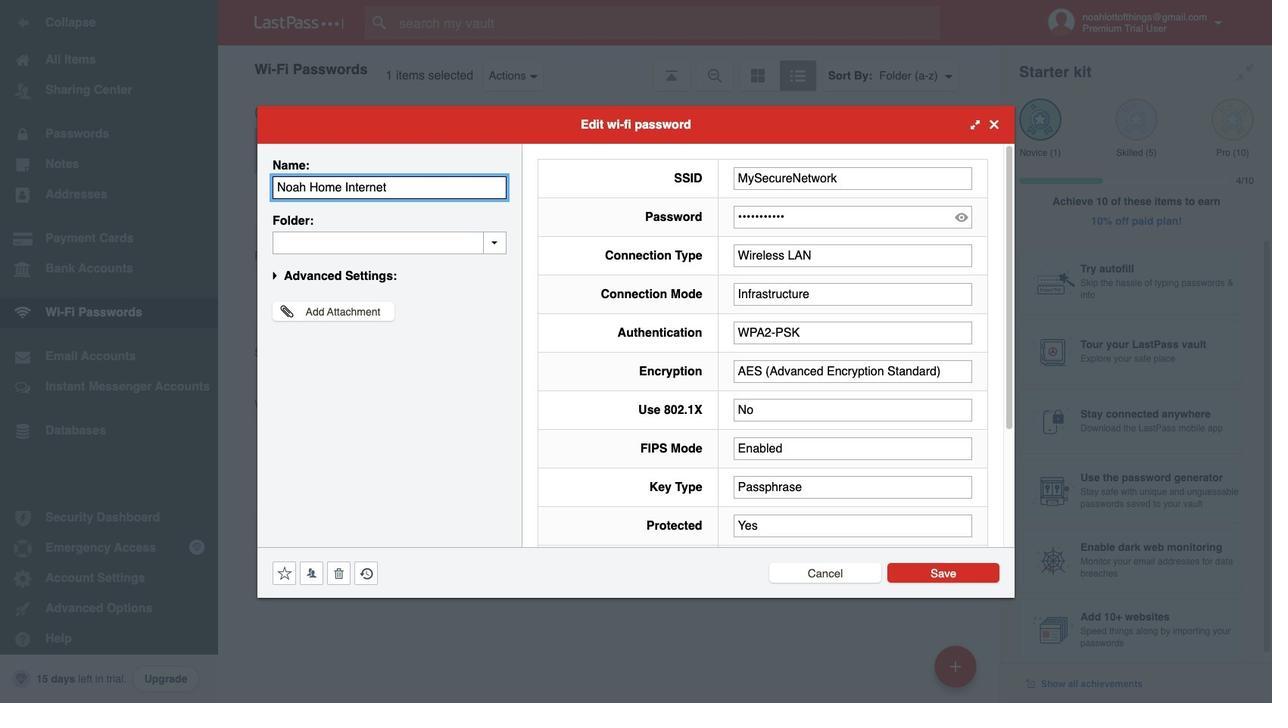 Task type: locate. For each thing, give the bounding box(es) containing it.
search my vault text field
[[365, 6, 970, 39]]

new item image
[[951, 662, 961, 672]]

new item navigation
[[929, 642, 986, 704]]

None password field
[[734, 206, 973, 228]]

main navigation navigation
[[0, 0, 218, 704]]

Search search field
[[365, 6, 970, 39]]

None text field
[[734, 167, 973, 190], [273, 231, 507, 254], [734, 360, 973, 383], [734, 399, 973, 422], [734, 476, 973, 499], [734, 515, 973, 537], [734, 167, 973, 190], [273, 231, 507, 254], [734, 360, 973, 383], [734, 399, 973, 422], [734, 476, 973, 499], [734, 515, 973, 537]]

dialog
[[258, 106, 1015, 694]]

lastpass image
[[254, 16, 344, 30]]

vault options navigation
[[218, 45, 1001, 91]]

None text field
[[273, 176, 507, 199], [734, 244, 973, 267], [734, 283, 973, 306], [734, 322, 973, 344], [734, 437, 973, 460], [273, 176, 507, 199], [734, 244, 973, 267], [734, 283, 973, 306], [734, 322, 973, 344], [734, 437, 973, 460]]



Task type: vqa. For each thing, say whether or not it's contained in the screenshot.
The New Item element
no



